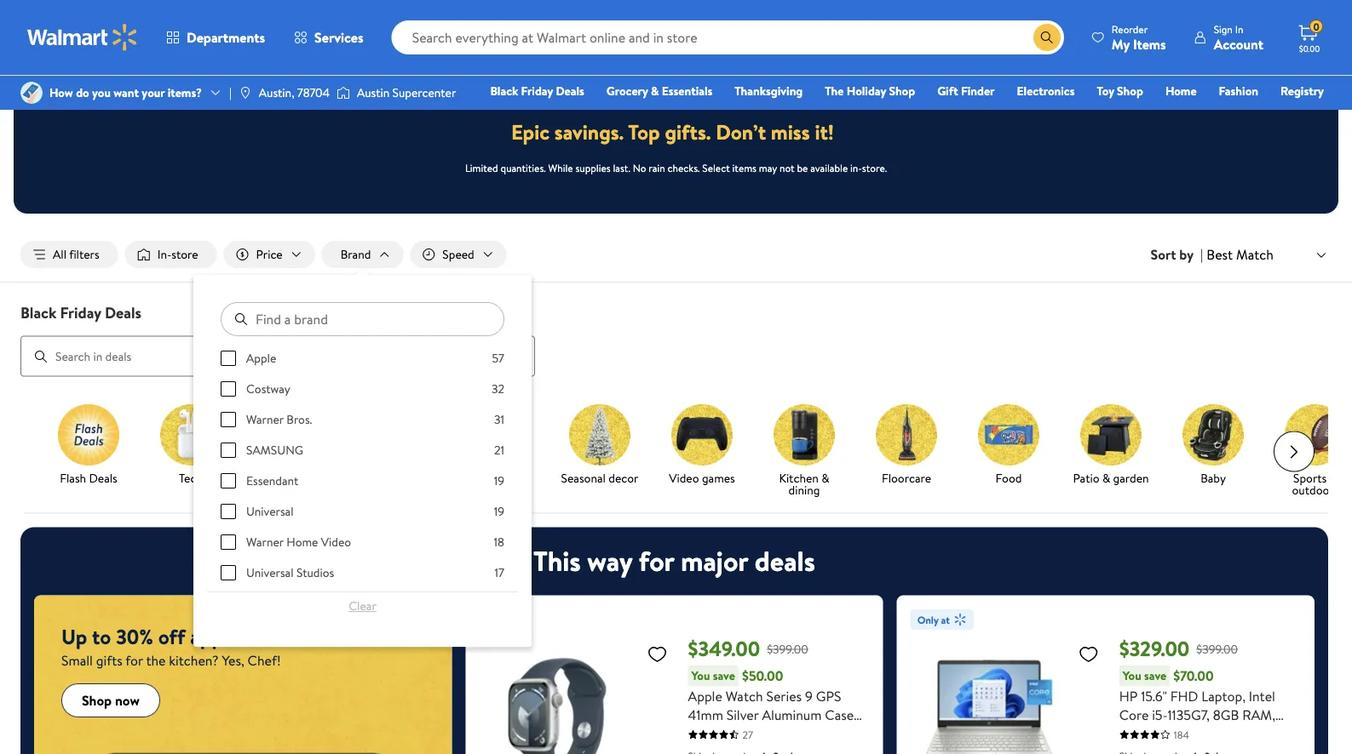 Task type: describe. For each thing, give the bounding box(es) containing it.
shop baby image
[[1183, 404, 1244, 466]]

want
[[114, 84, 139, 101]]

& for essentials
[[651, 83, 659, 99]]

chef!
[[248, 652, 281, 671]]

1 horizontal spatial home
[[1165, 83, 1197, 99]]

studios
[[296, 565, 334, 582]]

supplies
[[576, 160, 611, 175]]

epic
[[511, 118, 550, 146]]

best match button
[[1203, 244, 1332, 266]]

1135g7,
[[1168, 706, 1210, 725]]

store.
[[862, 160, 887, 175]]

warner for warner home video
[[246, 534, 284, 551]]

27
[[743, 728, 753, 743]]

while
[[548, 160, 573, 175]]

home inside group
[[287, 534, 318, 551]]

Find a brand search field
[[221, 303, 504, 337]]

thanksgiving link
[[727, 82, 811, 100]]

up
[[61, 623, 87, 652]]

0 vertical spatial black
[[490, 83, 518, 99]]

shop inside the "shop now" button
[[82, 692, 112, 711]]

31
[[494, 412, 504, 428]]

shop now
[[82, 692, 140, 711]]

$329.00
[[1119, 635, 1190, 664]]

& for garden
[[1102, 470, 1110, 487]]

apple inside you save $50.00 apple watch series 9 gps 41mm silver aluminum case with storm blue sport band - s/m
[[688, 687, 722, 706]]

8gb
[[1213, 706, 1239, 725]]

don't
[[716, 118, 766, 146]]

all
[[53, 246, 66, 263]]

costway
[[246, 381, 290, 398]]

food link
[[965, 404, 1053, 488]]

s/m
[[688, 743, 712, 755]]

$349.00 group
[[479, 610, 870, 755]]

band
[[821, 725, 851, 743]]

$0.00
[[1299, 43, 1320, 54]]

fhd
[[1170, 687, 1198, 706]]

video inside group
[[321, 534, 351, 551]]

flash deals image
[[58, 404, 119, 466]]

supercenter
[[392, 84, 456, 101]]

18
[[494, 534, 504, 551]]

256gb
[[1119, 725, 1160, 743]]

shop food image
[[978, 404, 1039, 466]]

grocery & essentials
[[607, 83, 713, 99]]

debit
[[1222, 107, 1251, 123]]

sports & outdoors
[[1292, 470, 1339, 499]]

Black Friday Deals search field
[[0, 302, 1352, 377]]

walmart+ link
[[1266, 106, 1332, 124]]

aluminum
[[762, 706, 822, 725]]

the holiday shop
[[825, 83, 915, 99]]

shop floorcare image
[[876, 404, 937, 466]]

gps
[[816, 687, 841, 706]]

my
[[1112, 35, 1130, 53]]

austin
[[357, 84, 390, 101]]

rain
[[649, 160, 665, 175]]

black inside search field
[[20, 302, 56, 323]]

services
[[314, 28, 364, 47]]

core
[[1119, 706, 1149, 725]]

sign in to add to favorites list, hp 15.6" fhd laptop, intel core i5-1135g7, 8gb ram, 256gb ssd, silver, windows 11 home, 15-dy2795wm image
[[1079, 644, 1099, 665]]

gift finder link
[[930, 82, 1002, 100]]

black friday deals link
[[483, 82, 592, 100]]

departments
[[187, 28, 265, 47]]

tech link
[[147, 404, 235, 488]]

shop inside toy shop link
[[1117, 83, 1143, 99]]

30%
[[116, 623, 153, 652]]

next slide for chipmodulewithimages list image
[[1274, 432, 1315, 473]]

match
[[1236, 245, 1274, 264]]

home,
[[1119, 743, 1159, 755]]

shop seasonal image
[[569, 404, 631, 466]]

gifts.
[[665, 118, 711, 146]]

group containing apple
[[221, 350, 504, 755]]

at
[[941, 613, 950, 628]]

you save $70.00 hp 15.6" fhd laptop, intel core i5-1135g7, 8gb ram, 256gb ssd, silver, windows 11 home, 15-dy2795wm
[[1119, 667, 1298, 755]]

1 horizontal spatial black friday deals
[[490, 83, 584, 99]]

speed button
[[410, 241, 507, 268]]

store
[[171, 246, 198, 263]]

in
[[1235, 22, 1243, 36]]

electronics link
[[1009, 82, 1082, 100]]

universal for universal
[[246, 504, 294, 520]]

save for $349.00
[[713, 668, 735, 685]]

kitchen & dining link
[[760, 404, 849, 500]]

for inside up to 30% off appliances small gifts for the kitchen? yes, chef!
[[125, 652, 143, 671]]

registry one debit
[[1193, 83, 1324, 123]]

friday inside search field
[[60, 302, 101, 323]]

save for $329.00
[[1144, 668, 1167, 685]]

miss
[[771, 118, 810, 146]]

essentials
[[662, 83, 713, 99]]

gift finder
[[937, 83, 995, 99]]

to
[[92, 623, 111, 652]]

$349.00
[[688, 635, 760, 664]]

best
[[1207, 245, 1233, 264]]

2 vertical spatial deals
[[89, 470, 117, 487]]

$399.00 for $349.00
[[767, 641, 808, 658]]

deals inside search field
[[105, 302, 141, 323]]

electronics
[[1017, 83, 1075, 99]]

warner for warner bros.
[[246, 412, 284, 428]]

0 horizontal spatial fashion
[[478, 470, 517, 487]]

15-
[[1162, 743, 1179, 755]]

silver,
[[1195, 725, 1230, 743]]

services button
[[280, 17, 378, 58]]

in-store button
[[125, 241, 217, 268]]

blue
[[756, 725, 782, 743]]

with
[[688, 725, 713, 743]]

only at
[[917, 613, 950, 628]]

universal for universal studios
[[246, 565, 294, 582]]

all filters
[[53, 246, 99, 263]]

78704
[[297, 84, 330, 101]]

finder
[[961, 83, 995, 99]]

quantities.
[[501, 160, 546, 175]]

1 vertical spatial fashion link
[[453, 404, 542, 488]]

$329.00 group
[[911, 610, 1301, 755]]

filters
[[69, 246, 99, 263]]

walmart image
[[27, 24, 138, 51]]

warner bros.
[[246, 412, 312, 428]]

best match
[[1207, 245, 1274, 264]]

search icon image
[[1040, 31, 1054, 44]]

available
[[810, 160, 848, 175]]

shop video games image
[[671, 404, 733, 466]]

17
[[495, 565, 504, 582]]

flash
[[60, 470, 86, 487]]

19 for universal
[[494, 504, 504, 520]]

holiday
[[847, 83, 886, 99]]

limited quantities. while supplies last. no rain checks. select items may not be available in-store.
[[465, 160, 887, 175]]

food
[[996, 470, 1022, 487]]

in-
[[157, 246, 171, 263]]

walmart+
[[1273, 107, 1324, 123]]

games
[[702, 470, 735, 487]]

walmart black friday deals for days image
[[519, 55, 833, 97]]

1 horizontal spatial friday
[[521, 83, 553, 99]]

dining
[[789, 482, 820, 499]]

major
[[681, 543, 748, 581]]



Task type: vqa. For each thing, say whether or not it's contained in the screenshot.


Task type: locate. For each thing, give the bounding box(es) containing it.
you inside you save $70.00 hp 15.6" fhd laptop, intel core i5-1135g7, 8gb ram, 256gb ssd, silver, windows 11 home, 15-dy2795wm
[[1123, 668, 1141, 685]]

video games link
[[658, 404, 746, 488]]

|
[[229, 84, 232, 101], [1201, 245, 1203, 264]]

save up 15.6"
[[1144, 668, 1167, 685]]

how do you want your items?
[[49, 84, 202, 101]]

you for $349.00
[[691, 668, 710, 685]]

shop patio & garden image
[[1080, 404, 1142, 466]]

shop fashion image
[[467, 404, 528, 466]]

save inside you save $50.00 apple watch series 9 gps 41mm silver aluminum case with storm blue sport band - s/m
[[713, 668, 735, 685]]

floorcare link
[[862, 404, 951, 488]]

decor
[[609, 470, 639, 487]]

| inside sort and filter section element
[[1201, 245, 1203, 264]]

you up hp
[[1123, 668, 1141, 685]]

$399.00 up "$50.00"
[[767, 641, 808, 658]]

1 vertical spatial for
[[125, 652, 143, 671]]

2 horizontal spatial shop
[[1117, 83, 1143, 99]]

0 horizontal spatial you
[[691, 668, 710, 685]]

windows
[[1233, 725, 1286, 743]]

deals
[[556, 83, 584, 99], [105, 302, 141, 323], [89, 470, 117, 487]]

intel
[[1249, 687, 1275, 706]]

sports
[[1293, 470, 1327, 487]]

fashion link up debit
[[1211, 82, 1266, 100]]

clear
[[349, 598, 376, 615]]

0 vertical spatial video
[[669, 470, 699, 487]]

1 horizontal spatial fashion
[[1219, 83, 1258, 99]]

fashion link down '32' at the left bottom of page
[[453, 404, 542, 488]]

 image for austin supercenter
[[337, 84, 350, 101]]

1 vertical spatial 19
[[494, 504, 504, 520]]

0 vertical spatial warner
[[246, 412, 284, 428]]

for left the
[[125, 652, 143, 671]]

you down $349.00
[[691, 668, 710, 685]]

1 vertical spatial black
[[20, 302, 56, 323]]

0 horizontal spatial |
[[229, 84, 232, 101]]

0 horizontal spatial apple
[[246, 350, 276, 367]]

black friday deals
[[490, 83, 584, 99], [20, 302, 141, 323]]

ram,
[[1243, 706, 1276, 725]]

0 horizontal spatial fashion link
[[453, 404, 542, 488]]

friday up epic
[[521, 83, 553, 99]]

black friday deals inside search field
[[20, 302, 141, 323]]

0 horizontal spatial black friday deals
[[20, 302, 141, 323]]

savings.
[[555, 118, 624, 146]]

you
[[691, 668, 710, 685], [1123, 668, 1141, 685]]

 image
[[20, 82, 43, 104], [337, 84, 350, 101]]

be
[[797, 160, 808, 175]]

2 $399.00 from the left
[[1197, 641, 1238, 658]]

black friday deals down filters
[[20, 302, 141, 323]]

1 horizontal spatial save
[[1144, 668, 1167, 685]]

2 save from the left
[[1144, 668, 1167, 685]]

video inside video games 'link'
[[669, 470, 699, 487]]

1 universal from the top
[[246, 504, 294, 520]]

0 horizontal spatial friday
[[60, 302, 101, 323]]

black up the search icon at left
[[20, 302, 56, 323]]

brand button
[[322, 241, 403, 268]]

1 horizontal spatial |
[[1201, 245, 1203, 264]]

universal down essendant
[[246, 504, 294, 520]]

 image
[[238, 86, 252, 100]]

2 you from the left
[[1123, 668, 1141, 685]]

1 horizontal spatial video
[[669, 470, 699, 487]]

1 vertical spatial home
[[287, 534, 318, 551]]

19
[[494, 473, 504, 490], [494, 504, 504, 520]]

0 vertical spatial friday
[[521, 83, 553, 99]]

baby link
[[1169, 404, 1258, 488]]

shop now button
[[61, 684, 160, 718]]

now
[[115, 692, 140, 711]]

in-store
[[157, 246, 198, 263]]

for
[[639, 543, 674, 581], [125, 652, 143, 671]]

deals right flash
[[89, 470, 117, 487]]

| right by
[[1201, 245, 1203, 264]]

up to 30% off appliances small gifts for the kitchen? yes, chef!
[[61, 623, 284, 671]]

$399.00
[[767, 641, 808, 658], [1197, 641, 1238, 658]]

fashion down 21
[[478, 470, 517, 487]]

home up universal studios at the left of page
[[287, 534, 318, 551]]

deals up savings.
[[556, 83, 584, 99]]

the
[[146, 652, 166, 671]]

video
[[669, 470, 699, 487], [321, 534, 351, 551]]

0 horizontal spatial home
[[287, 534, 318, 551]]

0 vertical spatial fashion link
[[1211, 82, 1266, 100]]

1 vertical spatial universal
[[246, 565, 294, 582]]

ssd,
[[1164, 725, 1191, 743]]

0 vertical spatial deals
[[556, 83, 584, 99]]

0 vertical spatial universal
[[246, 504, 294, 520]]

samsung
[[246, 442, 303, 459]]

& inside sports & outdoors
[[1330, 470, 1338, 487]]

0 horizontal spatial video
[[321, 534, 351, 551]]

black friday deals up epic
[[490, 83, 584, 99]]

shop left now
[[82, 692, 112, 711]]

apple up with
[[688, 687, 722, 706]]

group
[[221, 350, 504, 755]]

1 horizontal spatial apple
[[688, 687, 722, 706]]

11
[[1289, 725, 1298, 743]]

0 horizontal spatial for
[[125, 652, 143, 671]]

1 horizontal spatial you
[[1123, 668, 1141, 685]]

speed
[[443, 246, 474, 263]]

registry
[[1281, 83, 1324, 99]]

1 horizontal spatial  image
[[337, 84, 350, 101]]

seasonal
[[561, 470, 606, 487]]

1 horizontal spatial $399.00
[[1197, 641, 1238, 658]]

shop inside 'the holiday shop' link
[[889, 83, 915, 99]]

2 warner from the top
[[246, 534, 284, 551]]

shop toys image
[[262, 404, 324, 466]]

2 universal from the top
[[246, 565, 294, 582]]

None checkbox
[[221, 351, 236, 366], [221, 412, 236, 428], [221, 443, 236, 458], [221, 474, 236, 489], [221, 535, 236, 550], [221, 351, 236, 366], [221, 412, 236, 428], [221, 443, 236, 458], [221, 474, 236, 489], [221, 535, 236, 550]]

$399.00 up $70.00
[[1197, 641, 1238, 658]]

1 horizontal spatial for
[[639, 543, 674, 581]]

& right sports
[[1330, 470, 1338, 487]]

 image for how do you want your items?
[[20, 82, 43, 104]]

1 19 from the top
[[494, 473, 504, 490]]

video up studios
[[321, 534, 351, 551]]

it!
[[815, 118, 834, 146]]

storm
[[717, 725, 753, 743]]

1 vertical spatial |
[[1201, 245, 1203, 264]]

save
[[713, 668, 735, 685], [1144, 668, 1167, 685]]

items
[[732, 160, 757, 175]]

price button
[[224, 241, 315, 268]]

shop right holiday
[[889, 83, 915, 99]]

0 vertical spatial fashion
[[1219, 83, 1258, 99]]

0 horizontal spatial shop
[[82, 692, 112, 711]]

& for outdoors
[[1330, 470, 1338, 487]]

sort by |
[[1151, 245, 1203, 264]]

home up one
[[1165, 83, 1197, 99]]

1 vertical spatial black friday deals
[[20, 302, 141, 323]]

0 horizontal spatial  image
[[20, 82, 43, 104]]

baby
[[1201, 470, 1226, 487]]

 image right 78704
[[337, 84, 350, 101]]

0 vertical spatial |
[[229, 84, 232, 101]]

0 horizontal spatial black
[[20, 302, 56, 323]]

$399.00 inside $329.00 $399.00
[[1197, 641, 1238, 658]]

1 horizontal spatial fashion link
[[1211, 82, 1266, 100]]

& right dining
[[822, 470, 829, 487]]

-
[[854, 725, 859, 743]]

1 warner from the top
[[246, 412, 284, 428]]

toy
[[1097, 83, 1114, 99]]

1 horizontal spatial black
[[490, 83, 518, 99]]

silver
[[727, 706, 759, 725]]

shop tech image
[[160, 404, 222, 466]]

video left games
[[669, 470, 699, 487]]

for right way on the left
[[639, 543, 674, 581]]

Search in deals search field
[[20, 336, 535, 377]]

deals down in-store button
[[105, 302, 141, 323]]

do
[[76, 84, 89, 101]]

save down $349.00
[[713, 668, 735, 685]]

grocery
[[607, 83, 648, 99]]

 image left how
[[20, 82, 43, 104]]

1 horizontal spatial shop
[[889, 83, 915, 99]]

1 vertical spatial fashion
[[478, 470, 517, 487]]

0 vertical spatial 19
[[494, 473, 504, 490]]

& right grocery
[[651, 83, 659, 99]]

| right items?
[[229, 84, 232, 101]]

0 vertical spatial for
[[639, 543, 674, 581]]

case
[[825, 706, 854, 725]]

appliances
[[190, 623, 284, 652]]

1 you from the left
[[691, 668, 710, 685]]

sports & outdoors link
[[1271, 404, 1352, 500]]

patio & garden link
[[1067, 404, 1155, 488]]

toy shop link
[[1089, 82, 1151, 100]]

1 vertical spatial friday
[[60, 302, 101, 323]]

& for dining
[[822, 470, 829, 487]]

shop kitchen & dining image
[[774, 404, 835, 466]]

austin, 78704
[[259, 84, 330, 101]]

series
[[766, 687, 802, 706]]

by
[[1179, 245, 1194, 264]]

0 vertical spatial black friday deals
[[490, 83, 584, 99]]

departments button
[[152, 17, 280, 58]]

black up epic
[[490, 83, 518, 99]]

15.6"
[[1141, 687, 1167, 706]]

kitchen
[[779, 470, 819, 487]]

search image
[[34, 350, 48, 364]]

all filters button
[[20, 241, 118, 268]]

yes,
[[222, 652, 244, 671]]

1 vertical spatial apple
[[688, 687, 722, 706]]

$399.00 inside $349.00 $399.00
[[767, 641, 808, 658]]

Walmart Site-Wide search field
[[392, 20, 1064, 55]]

1 vertical spatial deals
[[105, 302, 141, 323]]

41mm
[[688, 706, 723, 725]]

home link
[[1158, 82, 1204, 100]]

you for $329.00
[[1123, 668, 1141, 685]]

19 down 21
[[494, 473, 504, 490]]

thanksgiving
[[735, 83, 803, 99]]

flash deals link
[[44, 404, 133, 488]]

you
[[92, 84, 111, 101]]

the
[[825, 83, 844, 99]]

Search search field
[[392, 20, 1064, 55]]

clear button
[[221, 593, 504, 620]]

sport
[[785, 725, 818, 743]]

0 vertical spatial apple
[[246, 350, 276, 367]]

1 save from the left
[[713, 668, 735, 685]]

$399.00 for $329.00
[[1197, 641, 1238, 658]]

1 vertical spatial video
[[321, 534, 351, 551]]

2 19 from the top
[[494, 504, 504, 520]]

& right patio
[[1102, 470, 1110, 487]]

gift
[[937, 83, 958, 99]]

may
[[759, 160, 777, 175]]

19 up 18 at the left bottom of the page
[[494, 504, 504, 520]]

home
[[1165, 83, 1197, 99], [287, 534, 318, 551]]

floorcare
[[882, 470, 931, 487]]

shop sports & outdoors image
[[1285, 404, 1346, 466]]

1 $399.00 from the left
[[767, 641, 808, 658]]

you save $50.00 apple watch series 9 gps 41mm silver aluminum case with storm blue sport band - s/m
[[688, 667, 859, 755]]

essendant
[[246, 473, 299, 490]]

19 for essendant
[[494, 473, 504, 490]]

0 vertical spatial home
[[1165, 83, 1197, 99]]

you inside you save $50.00 apple watch series 9 gps 41mm silver aluminum case with storm blue sport band - s/m
[[691, 668, 710, 685]]

universal down 'warner home video'
[[246, 565, 294, 582]]

0
[[1313, 19, 1319, 34]]

save inside you save $70.00 hp 15.6" fhd laptop, intel core i5-1135g7, 8gb ram, 256gb ssd, silver, windows 11 home, 15-dy2795wm
[[1144, 668, 1167, 685]]

1 vertical spatial warner
[[246, 534, 284, 551]]

toys
[[282, 470, 304, 487]]

tech
[[179, 470, 203, 487]]

friday down filters
[[60, 302, 101, 323]]

warner
[[246, 412, 284, 428], [246, 534, 284, 551]]

black
[[490, 83, 518, 99], [20, 302, 56, 323]]

sort and filter section element
[[0, 227, 1352, 282]]

reorder my items
[[1112, 22, 1166, 53]]

None checkbox
[[221, 382, 236, 397], [221, 504, 236, 520], [221, 566, 236, 581], [221, 382, 236, 397], [221, 504, 236, 520], [221, 566, 236, 581]]

warner up universal studios at the left of page
[[246, 534, 284, 551]]

apple up costway
[[246, 350, 276, 367]]

warner down costway
[[246, 412, 284, 428]]

sign in to add to favorites list, apple watch series 9 gps 41mm silver aluminum case with storm blue sport band - s/m image
[[647, 644, 668, 665]]

& inside 'kitchen & dining'
[[822, 470, 829, 487]]

shop right toy
[[1117, 83, 1143, 99]]

fashion up debit
[[1219, 83, 1258, 99]]

$349.00 $399.00
[[688, 635, 808, 664]]

0 horizontal spatial save
[[713, 668, 735, 685]]

i5-
[[1152, 706, 1168, 725]]

0 horizontal spatial $399.00
[[767, 641, 808, 658]]



